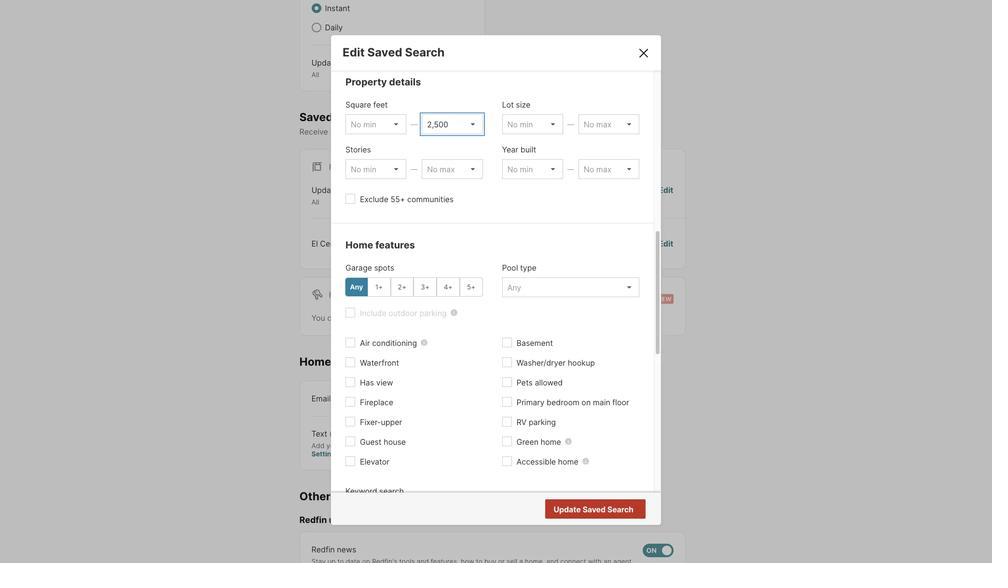 Task type: describe. For each thing, give the bounding box(es) containing it.
bedroom
[[547, 397, 579, 407]]

home for green home
[[541, 437, 561, 447]]

has
[[360, 378, 374, 387]]

3+ radio
[[414, 277, 437, 297]]

any
[[350, 283, 363, 291]]

2 all from the top
[[311, 198, 319, 206]]

search for edit saved search
[[405, 45, 445, 59]]

— for square feet
[[411, 120, 417, 128]]

in
[[391, 441, 396, 449]]

rv parking
[[517, 417, 556, 427]]

house
[[384, 437, 406, 447]]

edit inside dialog
[[343, 45, 365, 59]]

text
[[311, 429, 327, 438]]

1 types from the top
[[340, 58, 361, 68]]

1 update types all from the top
[[311, 58, 361, 79]]

pool type
[[502, 263, 536, 273]]

searches inside saved searches receive timely notifications based on your preferred search filters.
[[335, 110, 386, 124]]

your inside saved searches receive timely notifications based on your preferred search filters.
[[437, 127, 453, 137]]

air conditioning
[[360, 338, 417, 348]]

upper
[[381, 417, 402, 427]]

results
[[607, 505, 633, 514]]

primary
[[517, 397, 544, 407]]

edit saved search dialog
[[331, 35, 661, 545]]

Daily radio
[[311, 23, 321, 32]]

daily
[[325, 23, 343, 32]]

notifications
[[354, 127, 399, 137]]

saved inside button
[[583, 505, 606, 514]]

exclude
[[360, 194, 388, 204]]

receive
[[299, 127, 328, 137]]

update saved search button
[[545, 499, 646, 518]]

edit saved search element
[[343, 45, 626, 59]]

— for lot size
[[567, 120, 574, 128]]

waterfront
[[360, 358, 399, 368]]

green
[[517, 437, 538, 447]]

outdoor
[[389, 308, 417, 318]]

type
[[520, 263, 536, 273]]

pets
[[517, 378, 533, 387]]

1
[[365, 239, 369, 248]]

rent
[[346, 290, 367, 300]]

saved inside saved searches receive timely notifications based on your preferred search filters.
[[299, 110, 333, 124]]

no
[[595, 505, 605, 514]]

other
[[299, 489, 331, 503]]

add your phone number in
[[311, 441, 398, 449]]

account settings
[[311, 441, 426, 458]]

searching
[[450, 313, 485, 323]]

text (sms)
[[311, 429, 352, 438]]

search inside saved searches receive timely notifications based on your preferred search filters.
[[492, 127, 516, 137]]

washer/dryer
[[517, 358, 566, 368]]

1 vertical spatial edit
[[659, 185, 673, 195]]

0 horizontal spatial your
[[326, 441, 340, 449]]

garage spots
[[345, 263, 394, 273]]

tours
[[334, 355, 363, 369]]

1 vertical spatial parking
[[529, 417, 556, 427]]

4+
[[444, 283, 453, 291]]

air
[[360, 338, 370, 348]]

account
[[398, 441, 426, 449]]

square
[[345, 100, 371, 109]]

pets allowed
[[517, 378, 563, 387]]

no results
[[595, 505, 633, 514]]

1 vertical spatial update
[[311, 185, 338, 195]]

include
[[360, 308, 386, 318]]

(sms)
[[329, 429, 352, 438]]

emails
[[333, 489, 369, 503]]

timely
[[330, 127, 352, 137]]

view
[[376, 378, 393, 387]]

account settings link
[[311, 441, 426, 458]]

while
[[429, 313, 448, 323]]

home features
[[345, 239, 415, 251]]

edit saved search
[[343, 45, 445, 59]]

5+
[[467, 283, 475, 291]]

redfin news
[[311, 545, 356, 554]]

property
[[345, 76, 387, 88]]

spots
[[374, 263, 394, 273]]

feet
[[373, 100, 388, 109]]

phone
[[342, 441, 362, 449]]

redfin updates
[[299, 515, 364, 525]]

4+ radio
[[437, 277, 460, 297]]

has view
[[360, 378, 393, 387]]

number
[[364, 441, 389, 449]]

— for stories
[[411, 165, 417, 173]]

include outdoor parking
[[360, 308, 447, 318]]

can
[[327, 313, 340, 323]]

other emails
[[299, 489, 369, 503]]

home for accessible home
[[558, 457, 578, 466]]

1+
[[375, 283, 383, 291]]

exclude 55+ communities
[[360, 194, 454, 204]]

update inside button
[[554, 505, 581, 514]]

green home
[[517, 437, 561, 447]]

communities
[[407, 194, 454, 204]]

allowed
[[535, 378, 563, 387]]

1+ radio
[[368, 277, 391, 297]]

you can create saved searches while searching for
[[311, 313, 500, 323]]

basement
[[517, 338, 553, 348]]

Instant radio
[[311, 3, 321, 13]]

2 types from the top
[[340, 185, 361, 195]]

search inside dialog
[[379, 486, 404, 496]]

keyword search
[[345, 486, 404, 496]]



Task type: locate. For each thing, give the bounding box(es) containing it.
your up settings
[[326, 441, 340, 449]]

0 vertical spatial all
[[311, 70, 319, 79]]

redfin left news
[[311, 545, 335, 554]]

1 horizontal spatial search
[[607, 505, 634, 514]]

search right "no"
[[607, 505, 634, 514]]

filters.
[[518, 127, 541, 137]]

1 for from the top
[[329, 162, 344, 172]]

1 horizontal spatial parking
[[529, 417, 556, 427]]

1 vertical spatial all
[[311, 198, 319, 206]]

you
[[311, 313, 325, 323]]

search up details
[[405, 45, 445, 59]]

1 horizontal spatial searches
[[393, 313, 427, 323]]

washer/dryer hookup
[[517, 358, 595, 368]]

2 vertical spatial update
[[554, 505, 581, 514]]

list box
[[345, 114, 406, 134], [422, 114, 483, 134], [502, 114, 563, 134], [578, 114, 639, 134], [345, 159, 406, 179], [422, 159, 483, 179], [502, 159, 563, 179], [578, 159, 639, 179], [502, 277, 639, 297]]

update saved search
[[554, 505, 634, 514]]

redfin for redfin
[[311, 545, 335, 554]]

5+ radio
[[460, 277, 483, 297]]

home right accessible
[[558, 457, 578, 466]]

your left preferred
[[437, 127, 453, 137]]

for
[[488, 313, 498, 323]]

0 vertical spatial edit button
[[659, 184, 673, 206]]

for sale
[[329, 162, 365, 172]]

0 vertical spatial for
[[329, 162, 344, 172]]

types down for sale
[[340, 185, 361, 195]]

on inside saved searches receive timely notifications based on your preferred search filters.
[[426, 127, 435, 137]]

searches
[[335, 110, 386, 124], [393, 313, 427, 323]]

saved searches receive timely notifications based on your preferred search filters.
[[299, 110, 541, 137]]

1 vertical spatial searches
[[393, 313, 427, 323]]

keyword
[[345, 486, 377, 496]]

updates
[[329, 515, 364, 525]]

redfin for other
[[299, 515, 327, 525]]

0 vertical spatial update
[[311, 58, 338, 68]]

2+
[[398, 283, 406, 291]]

guest house
[[360, 437, 406, 447]]

option group
[[345, 277, 483, 297]]

1 horizontal spatial home
[[345, 239, 373, 251]]

2+ radio
[[391, 277, 414, 297]]

update down for sale
[[311, 185, 338, 195]]

email
[[311, 393, 331, 403]]

1 vertical spatial search
[[379, 486, 404, 496]]

Any radio
[[345, 277, 368, 297]]

1 vertical spatial types
[[340, 185, 361, 195]]

update left "no"
[[554, 505, 581, 514]]

55+
[[391, 194, 405, 204]]

redfin
[[299, 515, 327, 525], [311, 545, 335, 554]]

el cerrito test 1
[[311, 239, 369, 248]]

types up the property
[[340, 58, 361, 68]]

1 horizontal spatial on
[[582, 397, 591, 407]]

update
[[311, 58, 338, 68], [311, 185, 338, 195], [554, 505, 581, 514]]

search
[[492, 127, 516, 137], [379, 486, 404, 496]]

search for update saved search
[[607, 505, 634, 514]]

size
[[516, 100, 530, 109]]

2 for from the top
[[329, 290, 344, 300]]

None checkbox
[[642, 544, 673, 557]]

hookup
[[568, 358, 595, 368]]

for left rent
[[329, 290, 344, 300]]

all down the daily radio
[[311, 70, 319, 79]]

home for home features
[[345, 239, 373, 251]]

1 vertical spatial home
[[299, 355, 331, 369]]

2 vertical spatial edit
[[659, 239, 673, 248]]

parking
[[419, 308, 447, 318], [529, 417, 556, 427]]

1 vertical spatial update types all
[[311, 185, 361, 206]]

settings
[[311, 450, 339, 458]]

accessible
[[517, 457, 556, 466]]

0 vertical spatial search
[[492, 127, 516, 137]]

year built
[[502, 145, 536, 154]]

on
[[426, 127, 435, 137], [582, 397, 591, 407]]

0 vertical spatial edit
[[343, 45, 365, 59]]

for for for sale
[[329, 162, 344, 172]]

fireplace
[[360, 397, 393, 407]]

0 horizontal spatial search
[[405, 45, 445, 59]]

searches down square
[[335, 110, 386, 124]]

sale
[[346, 162, 365, 172]]

pool
[[502, 263, 518, 273]]

home for home tours
[[299, 355, 331, 369]]

1 vertical spatial on
[[582, 397, 591, 407]]

search
[[405, 45, 445, 59], [607, 505, 634, 514]]

0 horizontal spatial on
[[426, 127, 435, 137]]

1 vertical spatial for
[[329, 290, 344, 300]]

update down the daily radio
[[311, 58, 338, 68]]

0 vertical spatial redfin
[[299, 515, 327, 525]]

details
[[389, 76, 421, 88]]

0 vertical spatial searches
[[335, 110, 386, 124]]

garage
[[345, 263, 372, 273]]

2 update types all from the top
[[311, 185, 361, 206]]

1 vertical spatial home
[[558, 457, 578, 466]]

option group inside edit saved search dialog
[[345, 277, 483, 297]]

1 all from the top
[[311, 70, 319, 79]]

el
[[311, 239, 318, 248]]

parking up 'green home'
[[529, 417, 556, 427]]

conditioning
[[372, 338, 417, 348]]

home
[[345, 239, 373, 251], [299, 355, 331, 369]]

square feet
[[345, 100, 388, 109]]

test
[[347, 239, 363, 248]]

0 vertical spatial search
[[405, 45, 445, 59]]

0 vertical spatial update types all
[[311, 58, 361, 79]]

guest
[[360, 437, 382, 447]]

1 vertical spatial edit button
[[659, 238, 673, 249]]

your
[[437, 127, 453, 137], [326, 441, 340, 449]]

redfin down other at the left of page
[[299, 515, 327, 525]]

features
[[375, 239, 415, 251]]

fixer-upper
[[360, 417, 402, 427]]

main
[[593, 397, 610, 407]]

option group containing any
[[345, 277, 483, 297]]

on inside edit saved search dialog
[[582, 397, 591, 407]]

preferred
[[456, 127, 490, 137]]

search inside button
[[607, 505, 634, 514]]

rv
[[517, 417, 527, 427]]

0 horizontal spatial search
[[379, 486, 404, 496]]

search up 'year'
[[492, 127, 516, 137]]

update types all down daily
[[311, 58, 361, 79]]

0 vertical spatial parking
[[419, 308, 447, 318]]

home up garage
[[345, 239, 373, 251]]

update types all
[[311, 58, 361, 79], [311, 185, 361, 206]]

cerrito
[[320, 239, 345, 248]]

elevator
[[360, 457, 390, 466]]

1 vertical spatial redfin
[[311, 545, 335, 554]]

0 vertical spatial on
[[426, 127, 435, 137]]

0 vertical spatial home
[[345, 239, 373, 251]]

on left main
[[582, 397, 591, 407]]

1 edit button from the top
[[659, 184, 673, 206]]

for
[[329, 162, 344, 172], [329, 290, 344, 300]]

for for for rent
[[329, 290, 344, 300]]

based
[[401, 127, 424, 137]]

1 vertical spatial your
[[326, 441, 340, 449]]

home up accessible home
[[541, 437, 561, 447]]

all up el
[[311, 198, 319, 206]]

2 edit button from the top
[[659, 238, 673, 249]]

stories
[[345, 145, 371, 154]]

accessible home
[[517, 457, 578, 466]]

0 horizontal spatial searches
[[335, 110, 386, 124]]

0 vertical spatial home
[[541, 437, 561, 447]]

lot size
[[502, 100, 530, 109]]

1 vertical spatial search
[[607, 505, 634, 514]]

parking down 3+ option
[[419, 308, 447, 318]]

— for year built
[[567, 165, 574, 173]]

0 horizontal spatial parking
[[419, 308, 447, 318]]

floor
[[612, 397, 629, 407]]

1 horizontal spatial your
[[437, 127, 453, 137]]

0 horizontal spatial home
[[299, 355, 331, 369]]

home inside edit saved search dialog
[[345, 239, 373, 251]]

for left sale
[[329, 162, 344, 172]]

1 horizontal spatial search
[[492, 127, 516, 137]]

search right "keyword"
[[379, 486, 404, 496]]

update types all down for sale
[[311, 185, 361, 206]]

no results button
[[583, 500, 644, 519]]

primary bedroom on main floor
[[517, 397, 629, 407]]

for rent
[[329, 290, 367, 300]]

on right based
[[426, 127, 435, 137]]

property details
[[345, 76, 421, 88]]

built
[[520, 145, 536, 154]]

—
[[411, 120, 417, 128], [567, 120, 574, 128], [411, 165, 417, 173], [567, 165, 574, 173]]

0 vertical spatial your
[[437, 127, 453, 137]]

home left tours
[[299, 355, 331, 369]]

0 vertical spatial types
[[340, 58, 361, 68]]

searches left while
[[393, 313, 427, 323]]

edit
[[343, 45, 365, 59], [659, 185, 673, 195], [659, 239, 673, 248]]



Task type: vqa. For each thing, say whether or not it's contained in the screenshot.
55+
yes



